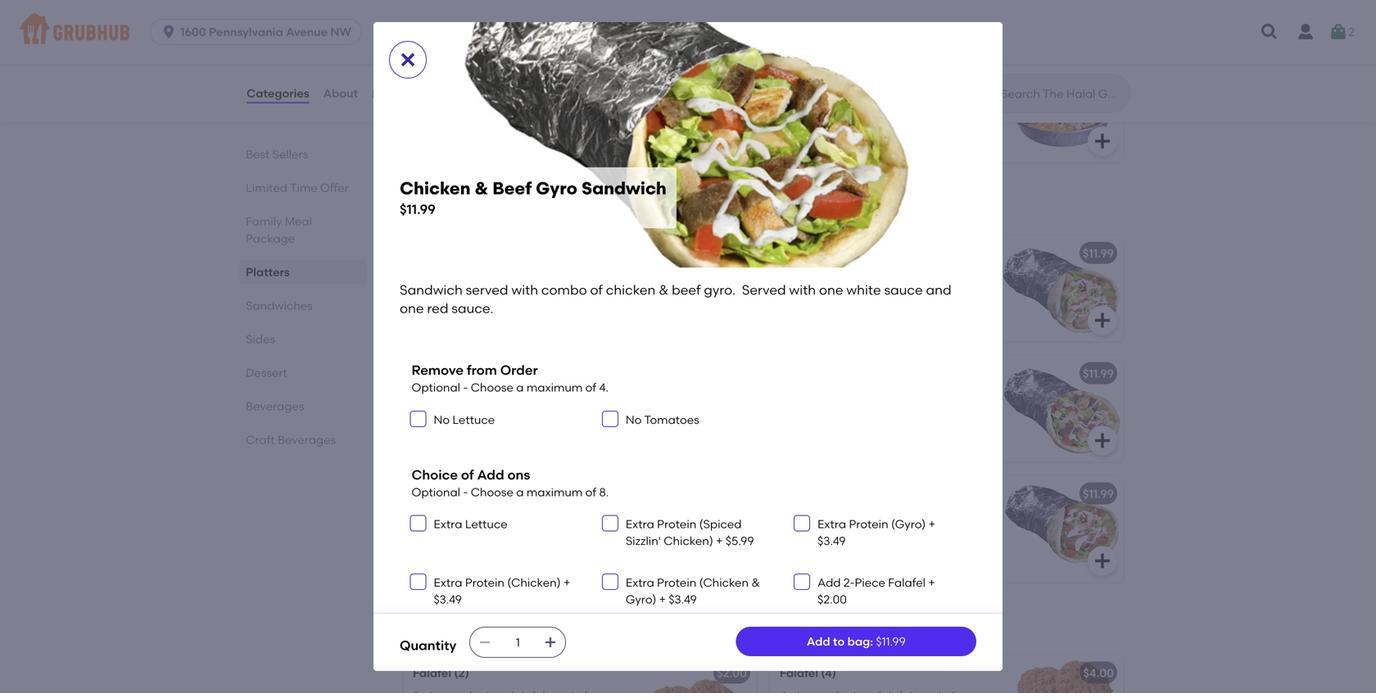 Task type: describe. For each thing, give the bounding box(es) containing it.
of inside sandwich served with combo of chicken & falafel.  served with one white sauce and one red sauce.
[[945, 510, 956, 524]]

$11.99 inside button
[[1083, 367, 1114, 381]]

toppings. up order
[[492, 286, 544, 300]]

gyro for beef gyro & falafel platter
[[441, 67, 468, 81]]

tomatoes for falafel sandwich
[[552, 390, 606, 404]]

gyro. for falafel
[[490, 527, 517, 541]]

extra protein (spiced sizzlin' chicken)
[[626, 518, 742, 548]]

about
[[323, 86, 358, 100]]

pennsylvania
[[209, 25, 283, 39]]

sandwich inside sandwich served with combo of falafel & beef gyro.  served with one white sauce and one red sauce.
[[413, 510, 468, 524]]

beef for beef gyro & falafel platter
[[413, 67, 438, 81]]

white inside sandwich served with combo of chicken & falafel.  served with one white sauce and one red sauce.
[[780, 544, 810, 558]]

meal
[[285, 215, 312, 229]]

chicken for falafel.
[[780, 527, 823, 541]]

remove
[[412, 362, 464, 378]]

sizzlin'
[[626, 534, 661, 548]]

& inside sandwich served with combo of chicken & beef gyro.  served with one white sauce and one red sauce.
[[659, 282, 669, 298]]

of inside remove from order optional - choose a maximum of 4.
[[585, 381, 596, 395]]

white inside sandwich served with combo of chicken & beef gyro.  served with one white sauce and one red sauce.
[[846, 282, 881, 298]]

(gyro)
[[891, 518, 926, 532]]

svg image inside 2 button
[[1329, 22, 1348, 42]]

1600
[[180, 25, 206, 39]]

svg image inside 1600 pennsylvania avenue nw button
[[161, 24, 177, 40]]

piece
[[855, 576, 885, 590]]

choice for falafel sandwich
[[438, 407, 475, 421]]

chicken & falafel platter
[[780, 67, 920, 81]]

add 2-piece falafel + $2.00
[[818, 576, 935, 607]]

sandwich served with combo of chicken & falafel.  served with one white sauce and one red sauce.
[[780, 510, 966, 558]]

family meal package
[[246, 215, 312, 246]]

to
[[833, 635, 845, 649]]

beef gyro & falafel sandwich
[[413, 487, 579, 501]]

falafel sandwich
[[413, 367, 510, 381]]

$12.99 + for chicken & falafel platter
[[1077, 67, 1117, 81]]

falafel (4) image
[[1001, 656, 1124, 694]]

extra protein (chicken) + $3.49
[[434, 576, 570, 607]]

no for no tomatoes
[[626, 413, 642, 427]]

order
[[500, 362, 538, 378]]

a inside remove from order optional - choose a maximum of 4.
[[516, 381, 524, 395]]

$11.99 button
[[770, 356, 1124, 462]]

sandwich inside sandwich served with combo of chicken & falafel.  served with one white sauce and one red sauce.
[[780, 510, 835, 524]]

categories button
[[246, 64, 310, 123]]

8.
[[599, 486, 609, 500]]

- inside remove from order optional - choose a maximum of 4.
[[463, 381, 468, 395]]

extra lettuce
[[434, 518, 508, 532]]

bag:
[[847, 635, 873, 649]]

best sellers
[[246, 147, 308, 161]]

beef inside chicken & beef gyro sandwich $11.99
[[493, 178, 532, 199]]

limited
[[246, 181, 287, 195]]

red inside sandwich served with combo of falafel & beef gyro.  served with one white sauce and one red sauce.
[[531, 544, 549, 558]]

nw
[[330, 25, 351, 39]]

served inside sandwich served with combo of chicken & beef gyro.  served with one white sauce and one red sauce.
[[742, 282, 786, 298]]

2 button
[[1329, 17, 1355, 47]]

falafel.
[[837, 527, 875, 541]]

family
[[246, 215, 282, 229]]

+ inside extra protein (gyro) + $3.49
[[929, 518, 935, 532]]

extra for extra protein (spiced sizzlin' chicken)
[[626, 518, 654, 532]]

chicken sandwich image
[[1001, 235, 1124, 342]]

1600 pennsylvania avenue nw
[[180, 25, 351, 39]]

tomatoes
[[644, 413, 699, 427]]

sandwich served with combo of chicken & beef gyro.  served with one white sauce and one red sauce.
[[400, 282, 955, 317]]

add inside choice of add ons optional - choose a maximum of 8.
[[477, 467, 504, 483]]

gyro. for chicken
[[704, 282, 736, 298]]

maximum inside choice of add ons optional - choose a maximum of 8.
[[527, 486, 583, 500]]

(spiced
[[699, 518, 742, 532]]

beef for beef gyro & falafel sandwich
[[413, 487, 438, 501]]

and inside sandwich served with combo of chicken & falafel.  served with one white sauce and one red sauce.
[[849, 544, 871, 558]]

main navigation navigation
[[0, 0, 1376, 64]]

sauce. inside sandwich served with combo of chicken & falafel.  served with one white sauce and one red sauce.
[[919, 544, 955, 558]]

add for add 2-piece falafel + $2.00
[[818, 576, 841, 590]]

$11.99 inside chicken & beef gyro sandwich $11.99
[[400, 201, 436, 217]]

red inside sandwich served with combo of chicken & beef gyro.  served with one white sauce and one red sauce.
[[427, 301, 448, 317]]

of inside sandwich served with combo of falafel & beef gyro.  served with one white sauce and one red sauce.
[[578, 510, 589, 524]]

0 horizontal spatial sandwiches
[[246, 299, 313, 313]]

beef gyro & falafel platter
[[413, 67, 562, 81]]

craft
[[246, 433, 275, 447]]

beef gyro & falafel sandwich image
[[634, 476, 757, 583]]

chicken inside chicken & beef gyro sandwich $11.99
[[400, 178, 471, 199]]

time
[[290, 181, 318, 195]]

sandwich inside chicken & beef gyro sandwich $11.99
[[582, 178, 667, 199]]

extra for extra protein (chicken) + $3.49
[[434, 576, 462, 590]]

& inside chicken & beef gyro sandwich $11.99
[[475, 178, 488, 199]]

chicken for chicken & falafel platter
[[780, 67, 826, 81]]

beef gyro sandwich image
[[634, 235, 757, 342]]

beef for chicken
[[672, 282, 701, 298]]

sellers
[[272, 147, 308, 161]]

falafel (2) image
[[634, 656, 757, 694]]

optional inside remove from order optional - choose a maximum of 4.
[[412, 381, 460, 395]]

served inside sandwich served with combo of chicken & falafel.  served with one white sauce and one red sauce.
[[878, 527, 916, 541]]

reviews button
[[371, 64, 418, 123]]

1600 pennsylvania avenue nw button
[[150, 19, 368, 45]]

extra for extra protein (gyro) + $3.49
[[818, 518, 846, 532]]

sauce. inside sandwich served with combo of chicken & beef gyro.  served with one white sauce and one red sauce.
[[452, 301, 494, 317]]

served inside sandwich served with combo of falafel & beef gyro.  served with one white sauce and one red sauce.
[[520, 527, 558, 541]]

$3.49 for extra protein (gyro) + $3.49
[[818, 534, 846, 548]]

best
[[246, 147, 270, 161]]

toppings. for chicken sandwich
[[859, 286, 911, 300]]

extra for extra lettuce
[[434, 518, 462, 532]]

lettuce for ons
[[465, 518, 508, 532]]

$4.00
[[1083, 667, 1114, 681]]

chicken & falafel platter image
[[1001, 56, 1124, 162]]

chicken)
[[664, 534, 713, 548]]

extra for extra protein (chicken & gyro)
[[626, 576, 654, 590]]

falafel (4)
[[780, 667, 836, 681]]

sauce. inside sandwich served with combo of falafel & beef gyro.  served with one white sauce and one red sauce.
[[552, 544, 589, 558]]

red inside sandwich served with combo of chicken & falafel.  served with one white sauce and one red sauce.
[[898, 544, 916, 558]]

falafel inside add 2-piece falafel + $2.00
[[888, 576, 926, 590]]

$3.49 for extra protein (chicken) + $3.49
[[434, 593, 462, 607]]

0 vertical spatial beverages
[[246, 400, 304, 414]]

extra protein (gyro) + $3.49
[[818, 518, 935, 548]]

quantity
[[400, 638, 456, 654]]

categories
[[247, 86, 309, 100]]

chicken & beef gyro sandwich image
[[1001, 356, 1124, 462]]

gyro)
[[626, 593, 656, 607]]

maximum inside remove from order optional - choose a maximum of 4.
[[527, 381, 583, 395]]

no lettuce
[[434, 413, 495, 427]]

+ $3.49
[[656, 593, 697, 607]]

choice
[[412, 467, 458, 483]]

pita, for chicken sandwich
[[847, 270, 872, 284]]

toppings. for falafel sandwich
[[492, 407, 544, 421]]

(2)
[[454, 667, 469, 681]]

protein for (chicken)
[[465, 576, 505, 590]]

chicken sandwich
[[780, 246, 884, 260]]

gyro for beef gyro & falafel sandwich
[[441, 487, 468, 501]]

reviews
[[372, 86, 418, 100]]

falafel platter image
[[634, 0, 757, 42]]



Task type: vqa. For each thing, say whether or not it's contained in the screenshot.


Task type: locate. For each thing, give the bounding box(es) containing it.
0 horizontal spatial $12.99
[[710, 67, 743, 81]]

1 optional from the top
[[412, 381, 460, 395]]

from
[[467, 362, 497, 378]]

& inside extra protein (chicken & gyro)
[[751, 576, 760, 590]]

optional inside choice of add ons optional - choose a maximum of 8.
[[412, 486, 460, 500]]

and inside sandwich served with combo of falafel & beef gyro.  served with one white sauce and one red sauce.
[[482, 544, 504, 558]]

add left "2-"
[[818, 576, 841, 590]]

2 horizontal spatial $3.49
[[818, 534, 846, 548]]

0 horizontal spatial $2.00
[[717, 667, 747, 681]]

about button
[[322, 64, 359, 123]]

combo
[[541, 282, 587, 298], [536, 510, 576, 524], [903, 510, 943, 524]]

sauce inside sandwich served with combo of chicken & falafel.  served with one white sauce and one red sauce.
[[813, 544, 846, 558]]

(chicken
[[699, 576, 749, 590]]

no down remove
[[434, 413, 450, 427]]

1 horizontal spatial chicken
[[780, 527, 823, 541]]

+ right (gyro)
[[929, 518, 935, 532]]

&
[[471, 67, 480, 81], [829, 67, 838, 81], [475, 178, 488, 199], [659, 282, 669, 298], [471, 487, 480, 501], [450, 527, 459, 541], [826, 527, 834, 541], [751, 576, 760, 590]]

extra down falafel
[[434, 576, 462, 590]]

chicken for chicken sandwich
[[780, 246, 826, 260]]

combo inside sandwich served with combo of falafel & beef gyro.  served with one white sauce and one red sauce.
[[536, 510, 576, 524]]

combo for sandwich served with combo of falafel & beef gyro.  served with one white sauce and one red sauce.
[[536, 510, 576, 524]]

gyro inside chicken & beef gyro sandwich $11.99
[[536, 178, 577, 199]]

sandwich inside sandwich served with combo of chicken & beef gyro.  served with one white sauce and one red sauce.
[[400, 282, 463, 298]]

1 vertical spatial beverages
[[278, 433, 336, 447]]

served for sandwich served with combo of chicken & beef gyro.  served with one white sauce and one red sauce.
[[466, 282, 508, 298]]

+
[[743, 67, 750, 81], [1110, 67, 1117, 81], [929, 518, 935, 532], [716, 534, 723, 548], [564, 576, 570, 590], [928, 576, 935, 590], [659, 593, 666, 607]]

svg image
[[726, 11, 745, 31], [1260, 22, 1279, 42], [161, 24, 177, 40], [398, 50, 418, 70], [726, 131, 745, 151], [1093, 311, 1112, 330], [413, 414, 423, 424], [605, 414, 615, 424], [605, 519, 615, 529], [797, 519, 807, 529], [413, 578, 423, 587], [605, 578, 615, 587], [479, 636, 492, 650]]

0 horizontal spatial $3.49
[[434, 593, 462, 607]]

+ right piece
[[928, 576, 935, 590]]

beef
[[672, 282, 701, 298], [462, 527, 487, 541]]

$12.99 for beef gyro & falafel platter
[[710, 67, 743, 81]]

falafel
[[413, 527, 448, 541]]

protein for (spiced
[[657, 518, 696, 532]]

0 horizontal spatial gyro.
[[490, 527, 517, 541]]

1 vertical spatial gyro
[[536, 178, 577, 199]]

extra
[[434, 518, 462, 532], [626, 518, 654, 532], [818, 518, 846, 532], [434, 576, 462, 590], [626, 576, 654, 590]]

$3.49 up "2-"
[[818, 534, 846, 548]]

beef
[[413, 67, 438, 81], [493, 178, 532, 199], [413, 487, 438, 501]]

maximum down ons
[[527, 486, 583, 500]]

protein inside 'extra protein (chicken) + $3.49'
[[465, 576, 505, 590]]

sides
[[246, 333, 275, 346]]

0 vertical spatial gyro.
[[704, 282, 736, 298]]

lettuce, down order
[[508, 390, 550, 404]]

+ $5.99
[[713, 534, 754, 548]]

$12.99 + up search the halal guys (dupont circle, dc) search box
[[1077, 67, 1117, 81]]

add inside add 2-piece falafel + $2.00
[[818, 576, 841, 590]]

extra inside 'extra protein (chicken) + $3.49'
[[434, 576, 462, 590]]

dessert
[[246, 366, 287, 380]]

and
[[926, 282, 951, 298], [413, 286, 435, 300], [780, 286, 802, 300], [506, 303, 528, 317], [873, 303, 895, 317], [413, 407, 435, 421], [506, 423, 528, 437], [482, 544, 504, 558], [849, 544, 871, 558]]

$3.49 inside extra protein (gyro) + $3.49
[[818, 534, 846, 548]]

0 vertical spatial chicken
[[780, 67, 826, 81]]

beef for falafel
[[462, 527, 487, 541]]

choice of add ons optional - choose a maximum of 8.
[[412, 467, 609, 500]]

limited time offer
[[246, 181, 349, 195]]

a down order
[[516, 381, 524, 395]]

1 vertical spatial maximum
[[527, 486, 583, 500]]

protein up + $3.49
[[657, 576, 696, 590]]

- inside choice of add ons optional - choose a maximum of 8.
[[463, 486, 468, 500]]

0 vertical spatial -
[[463, 381, 468, 395]]

(4)
[[821, 667, 836, 681]]

served up from
[[466, 282, 508, 298]]

a inside choice of add ons optional - choose a maximum of 8.
[[516, 486, 524, 500]]

- up extra lettuce
[[463, 486, 468, 500]]

2 vertical spatial beef
[[413, 487, 438, 501]]

$11.99
[[400, 201, 436, 217], [716, 246, 747, 260], [1083, 246, 1114, 260], [1083, 367, 1114, 381], [1083, 487, 1114, 501], [876, 635, 906, 649]]

4.
[[599, 381, 609, 395]]

sauce inside sandwich served with combo of falafel & beef gyro.  served with one white sauce and one red sauce.
[[446, 544, 479, 558]]

$3.49 up quantity
[[434, 593, 462, 607]]

- down 'falafel sandwich'
[[463, 381, 468, 395]]

lettuce, for chicken sandwich
[[875, 270, 917, 284]]

1 vertical spatial a
[[516, 486, 524, 500]]

a down ons
[[516, 486, 524, 500]]

served up falafel.
[[837, 510, 874, 524]]

choose down from
[[471, 381, 514, 395]]

falafel
[[482, 67, 521, 81], [840, 67, 879, 81], [413, 367, 451, 381], [482, 487, 521, 501], [888, 576, 926, 590], [413, 667, 451, 681], [780, 667, 818, 681]]

2 choose from the top
[[471, 486, 514, 500]]

0 horizontal spatial no
[[434, 413, 450, 427]]

protein inside extra protein (chicken & gyro)
[[657, 576, 696, 590]]

+ inside add 2-piece falafel + $2.00
[[928, 576, 935, 590]]

$12.99 for chicken & falafel platter
[[1077, 67, 1110, 81]]

extra inside extra protein (spiced sizzlin' chicken)
[[626, 518, 654, 532]]

1 vertical spatial optional
[[412, 486, 460, 500]]

beef gyro & falafel platter image
[[634, 56, 757, 162]]

1 vertical spatial lettuce
[[465, 518, 508, 532]]

add up beef gyro & falafel sandwich
[[477, 467, 504, 483]]

1 maximum from the top
[[527, 381, 583, 395]]

chicken & beef gyro platter image
[[1001, 0, 1124, 42]]

choose inside choice of add ons optional - choose a maximum of 8.
[[471, 486, 514, 500]]

served with pita, lettuce, tomatoes and choice of toppings. served with one white sauce and one red sauce. up order
[[413, 270, 612, 317]]

$3.49
[[818, 534, 846, 548], [434, 593, 462, 607], [669, 593, 697, 607]]

served inside sandwich served with combo of chicken & beef gyro.  served with one white sauce and one red sauce.
[[466, 282, 508, 298]]

$3.49 right gyro)
[[669, 593, 697, 607]]

+ right gyro)
[[659, 593, 666, 607]]

Input item quantity number field
[[500, 628, 536, 658]]

add for add to bag: $11.99
[[807, 635, 830, 649]]

served
[[466, 282, 508, 298], [470, 510, 507, 524], [837, 510, 874, 524]]

0 vertical spatial $2.00
[[818, 593, 847, 607]]

protein left (gyro)
[[849, 518, 888, 532]]

extra protein (chicken & gyro)
[[626, 576, 760, 607]]

extra inside extra protein (gyro) + $3.49
[[818, 518, 846, 532]]

2 vertical spatial add
[[807, 635, 830, 649]]

1 vertical spatial sandwiches
[[246, 299, 313, 313]]

lettuce down 'falafel sandwich'
[[452, 413, 495, 427]]

1 horizontal spatial $3.49
[[669, 593, 697, 607]]

1 - from the top
[[463, 381, 468, 395]]

0 vertical spatial add
[[477, 467, 504, 483]]

protein
[[657, 518, 696, 532], [849, 518, 888, 532], [465, 576, 505, 590], [657, 576, 696, 590]]

0 horizontal spatial beef
[[462, 527, 487, 541]]

choice down chicken sandwich
[[805, 286, 842, 300]]

choice for chicken sandwich
[[805, 286, 842, 300]]

served with pita, lettuce, tomatoes and choice of toppings. served with one white sauce and one red sauce. down chicken sandwich
[[780, 270, 979, 317]]

$12.99 up search the halal guys (dupont circle, dc) search box
[[1077, 67, 1110, 81]]

+ down (spiced
[[716, 534, 723, 548]]

-
[[463, 381, 468, 395], [463, 486, 468, 500]]

white inside sandwich served with combo of falafel & beef gyro.  served with one white sauce and one red sauce.
[[413, 544, 443, 558]]

and inside sandwich served with combo of chicken & beef gyro.  served with one white sauce and one red sauce.
[[926, 282, 951, 298]]

falafel (2)
[[413, 667, 469, 681]]

1 horizontal spatial $12.99
[[1077, 67, 1110, 81]]

+ inside 'extra protein (chicken) + $3.49'
[[564, 576, 570, 590]]

add
[[477, 467, 504, 483], [818, 576, 841, 590], [807, 635, 830, 649]]

optional down choice
[[412, 486, 460, 500]]

1 $12.99 from the left
[[710, 67, 743, 81]]

lettuce
[[452, 413, 495, 427], [465, 518, 508, 532]]

1 horizontal spatial platter
[[882, 67, 920, 81]]

platter
[[524, 67, 562, 81], [882, 67, 920, 81]]

1 vertical spatial add
[[818, 576, 841, 590]]

toppings. down remove from order optional - choose a maximum of 4. at left
[[492, 407, 544, 421]]

lettuce, for falafel sandwich
[[508, 390, 550, 404]]

1 platter from the left
[[524, 67, 562, 81]]

platters
[[246, 265, 290, 279]]

1 horizontal spatial no
[[626, 413, 642, 427]]

1 choose from the top
[[471, 381, 514, 395]]

tomatoes for chicken sandwich
[[919, 270, 973, 284]]

choice
[[438, 286, 475, 300], [805, 286, 842, 300], [438, 407, 475, 421]]

lettuce, down chicken sandwich
[[875, 270, 917, 284]]

choose down ons
[[471, 486, 514, 500]]

2 $12.99 + from the left
[[1077, 67, 1117, 81]]

offer
[[320, 181, 349, 195]]

extra up "2-"
[[818, 518, 846, 532]]

2 a from the top
[[516, 486, 524, 500]]

$2.00 left the 'falafel (4)'
[[717, 667, 747, 681]]

0 vertical spatial gyro
[[441, 67, 468, 81]]

protein left "(chicken)"
[[465, 576, 505, 590]]

choose inside remove from order optional - choose a maximum of 4.
[[471, 381, 514, 395]]

1 vertical spatial chicken
[[780, 527, 823, 541]]

combo inside sandwich served with combo of chicken & falafel.  served with one white sauce and one red sauce.
[[903, 510, 943, 524]]

2 vertical spatial chicken
[[780, 246, 826, 260]]

served with pita, lettuce, tomatoes and choice of toppings. served with one white sauce and one red sauce. for falafel sandwich
[[413, 390, 612, 437]]

0 vertical spatial beef
[[672, 282, 701, 298]]

remove from order optional - choose a maximum of 4.
[[412, 362, 609, 395]]

2 no from the left
[[626, 413, 642, 427]]

2 maximum from the top
[[527, 486, 583, 500]]

$12.99 down main navigation navigation
[[710, 67, 743, 81]]

$2.00 down "2-"
[[818, 593, 847, 607]]

no tomatoes
[[626, 413, 699, 427]]

svg image
[[1329, 22, 1348, 42], [1093, 131, 1112, 151], [1093, 431, 1112, 451], [413, 519, 423, 529], [1093, 552, 1112, 571], [797, 578, 807, 587], [544, 636, 557, 650]]

2 vertical spatial gyro
[[441, 487, 468, 501]]

0 horizontal spatial chicken
[[606, 282, 656, 298]]

& inside sandwich served with combo of chicken & falafel.  served with one white sauce and one red sauce.
[[826, 527, 834, 541]]

0 horizontal spatial $12.99 +
[[710, 67, 750, 81]]

1 horizontal spatial $12.99 +
[[1077, 67, 1117, 81]]

& inside sandwich served with combo of falafel & beef gyro.  served with one white sauce and one red sauce.
[[450, 527, 459, 541]]

+ right "(chicken)"
[[564, 576, 570, 590]]

falafel sandwich image
[[634, 356, 757, 462]]

2
[[1348, 25, 1355, 39]]

no for no lettuce
[[434, 413, 450, 427]]

1 vertical spatial choose
[[471, 486, 514, 500]]

1 horizontal spatial gyro.
[[704, 282, 736, 298]]

1 vertical spatial beef
[[462, 527, 487, 541]]

chicken
[[780, 67, 826, 81], [400, 178, 471, 199], [780, 246, 826, 260]]

extra inside extra protein (chicken & gyro)
[[626, 576, 654, 590]]

maximum down order
[[527, 381, 583, 395]]

toppings. down chicken sandwich
[[859, 286, 911, 300]]

add left to
[[807, 635, 830, 649]]

served inside sandwich served with combo of chicken & falafel.  served with one white sauce and one red sauce.
[[837, 510, 874, 524]]

0 vertical spatial choose
[[471, 381, 514, 395]]

pita, for falafel sandwich
[[480, 390, 505, 404]]

(chicken)
[[507, 576, 561, 590]]

2-
[[844, 576, 855, 590]]

0 horizontal spatial platter
[[524, 67, 562, 81]]

chicken for beef
[[606, 282, 656, 298]]

protein up chicken)
[[657, 518, 696, 532]]

lettuce down beef gyro & falafel sandwich
[[465, 518, 508, 532]]

sauce inside sandwich served with combo of chicken & beef gyro.  served with one white sauce and one red sauce.
[[884, 282, 923, 298]]

add to bag: $11.99
[[807, 635, 906, 649]]

served for sandwich served with combo of chicken & falafel.  served with one white sauce and one red sauce.
[[837, 510, 874, 524]]

beverages
[[246, 400, 304, 414], [278, 433, 336, 447]]

combo for sandwich served with combo of chicken & beef gyro.  served with one white sauce and one red sauce.
[[541, 282, 587, 298]]

ons
[[507, 467, 530, 483]]

optional down remove
[[412, 381, 460, 395]]

served with pita, lettuce, tomatoes and choice of toppings. served with one white sauce and one red sauce.
[[413, 270, 612, 317], [780, 270, 979, 317], [413, 390, 612, 437]]

toppings.
[[492, 286, 544, 300], [859, 286, 911, 300], [492, 407, 544, 421]]

craft beverages
[[246, 433, 336, 447]]

white
[[846, 282, 881, 298], [437, 303, 467, 317], [804, 303, 834, 317], [437, 423, 467, 437], [413, 544, 443, 558], [780, 544, 810, 558]]

0 vertical spatial maximum
[[527, 381, 583, 395]]

+ up search the halal guys (dupont circle, dc) search box
[[1110, 67, 1117, 81]]

Search The Halal Guys (Dupont Circle, DC) search field
[[999, 86, 1125, 102]]

1 vertical spatial beef
[[493, 178, 532, 199]]

protein for (gyro)
[[849, 518, 888, 532]]

combo inside sandwich served with combo of chicken & beef gyro.  served with one white sauce and one red sauce.
[[541, 282, 587, 298]]

extra down choice
[[434, 518, 462, 532]]

sandwich
[[582, 178, 667, 199], [829, 246, 884, 260], [400, 282, 463, 298], [454, 367, 510, 381], [524, 487, 579, 501], [413, 510, 468, 524], [780, 510, 835, 524]]

served inside sandwich served with combo of falafel & beef gyro.  served with one white sauce and one red sauce.
[[470, 510, 507, 524]]

$12.99
[[710, 67, 743, 81], [1077, 67, 1110, 81]]

0 vertical spatial sandwiches
[[400, 197, 504, 218]]

lettuce for optional
[[452, 413, 495, 427]]

choose
[[471, 381, 514, 395], [471, 486, 514, 500]]

$12.99 + for beef gyro & falafel platter
[[710, 67, 750, 81]]

served with pita, lettuce, tomatoes and choice of toppings. served with one white sauce and one red sauce. for chicken sandwich
[[780, 270, 979, 317]]

choice up remove
[[438, 286, 475, 300]]

2 optional from the top
[[412, 486, 460, 500]]

$3.49 inside 'extra protein (chicken) + $3.49'
[[434, 593, 462, 607]]

0 vertical spatial beef
[[413, 67, 438, 81]]

extra up gyro)
[[626, 576, 654, 590]]

beef inside sandwich served with combo of falafel & beef gyro.  served with one white sauce and one red sauce.
[[462, 527, 487, 541]]

sandwich served with combo of falafel & beef gyro.  served with one white sauce and one red sauce.
[[413, 510, 608, 558]]

avenue
[[286, 25, 328, 39]]

chicken & falafel sandwich image
[[1001, 476, 1124, 583]]

1 $12.99 + from the left
[[710, 67, 750, 81]]

chicken inside sandwich served with combo of chicken & falafel.  served with one white sauce and one red sauce.
[[780, 527, 823, 541]]

extra up sizzlin'
[[626, 518, 654, 532]]

$5.99
[[726, 534, 754, 548]]

1 vertical spatial -
[[463, 486, 468, 500]]

$12.99 + down main navigation navigation
[[710, 67, 750, 81]]

$2.00 inside add 2-piece falafel + $2.00
[[818, 593, 847, 607]]

0 vertical spatial a
[[516, 381, 524, 395]]

gyro. inside sandwich served with combo of falafel & beef gyro.  served with one white sauce and one red sauce.
[[490, 527, 517, 541]]

0 vertical spatial lettuce
[[452, 413, 495, 427]]

1 a from the top
[[516, 381, 524, 395]]

+ down main navigation navigation
[[743, 67, 750, 81]]

gyro. inside sandwich served with combo of chicken & beef gyro.  served with one white sauce and one red sauce.
[[704, 282, 736, 298]]

0 vertical spatial chicken
[[606, 282, 656, 298]]

served
[[413, 270, 451, 284], [780, 270, 818, 284], [742, 282, 786, 298], [546, 286, 585, 300], [913, 286, 952, 300], [413, 390, 451, 404], [546, 407, 585, 421], [520, 527, 558, 541], [878, 527, 916, 541]]

a
[[516, 381, 524, 395], [516, 486, 524, 500]]

1 horizontal spatial beef
[[672, 282, 701, 298]]

1 horizontal spatial sandwiches
[[400, 197, 504, 218]]

1 vertical spatial $2.00
[[717, 667, 747, 681]]

protein inside extra protein (gyro) + $3.49
[[849, 518, 888, 532]]

served for sandwich served with combo of falafel & beef gyro.  served with one white sauce and one red sauce.
[[470, 510, 507, 524]]

served with pita, lettuce, tomatoes and choice of toppings. served with one white sauce and one red sauce. down order
[[413, 390, 612, 437]]

beverages right 'craft'
[[278, 433, 336, 447]]

1 no from the left
[[434, 413, 450, 427]]

beef inside sandwich served with combo of chicken & beef gyro.  served with one white sauce and one red sauce.
[[672, 282, 701, 298]]

choice down 'falafel sandwich'
[[438, 407, 475, 421]]

2 - from the top
[[463, 486, 468, 500]]

chicken & beef gyro sandwich $11.99
[[400, 178, 667, 217]]

sandwiches
[[400, 197, 504, 218], [246, 299, 313, 313]]

one
[[819, 282, 843, 298], [400, 301, 424, 317], [413, 303, 434, 317], [531, 303, 552, 317], [780, 303, 801, 317], [898, 303, 919, 317], [413, 423, 434, 437], [531, 423, 552, 437], [587, 527, 608, 541], [945, 527, 966, 541], [507, 544, 528, 558], [874, 544, 895, 558]]

$2.00
[[818, 593, 847, 607], [717, 667, 747, 681]]

lettuce, down chicken & beef gyro sandwich $11.99
[[508, 270, 550, 284]]

0 vertical spatial optional
[[412, 381, 460, 395]]

no left tomatoes
[[626, 413, 642, 427]]

served down beef gyro & falafel sandwich
[[470, 510, 507, 524]]

1 horizontal spatial $2.00
[[818, 593, 847, 607]]

2 platter from the left
[[882, 67, 920, 81]]

$12.99 +
[[710, 67, 750, 81], [1077, 67, 1117, 81]]

protein inside extra protein (spiced sizzlin' chicken)
[[657, 518, 696, 532]]

chicken inside sandwich served with combo of chicken & beef gyro.  served with one white sauce and one red sauce.
[[606, 282, 656, 298]]

sauce.
[[452, 301, 494, 317], [576, 303, 612, 317], [943, 303, 979, 317], [576, 423, 612, 437], [552, 544, 589, 558], [919, 544, 955, 558]]

gyro.
[[704, 282, 736, 298], [490, 527, 517, 541]]

beverages down dessert
[[246, 400, 304, 414]]

of
[[590, 282, 603, 298], [478, 286, 489, 300], [845, 286, 856, 300], [585, 381, 596, 395], [478, 407, 489, 421], [461, 467, 474, 483], [585, 486, 596, 500], [578, 510, 589, 524], [945, 510, 956, 524]]

package
[[246, 232, 295, 246]]

lettuce,
[[508, 270, 550, 284], [875, 270, 917, 284], [508, 390, 550, 404]]

combo for sandwich served with combo of chicken & falafel.  served with one white sauce and one red sauce.
[[903, 510, 943, 524]]

1 vertical spatial chicken
[[400, 178, 471, 199]]

2 $12.99 from the left
[[1077, 67, 1110, 81]]

1 vertical spatial gyro.
[[490, 527, 517, 541]]

protein for (chicken
[[657, 576, 696, 590]]

of inside sandwich served with combo of chicken & beef gyro.  served with one white sauce and one red sauce.
[[590, 282, 603, 298]]



